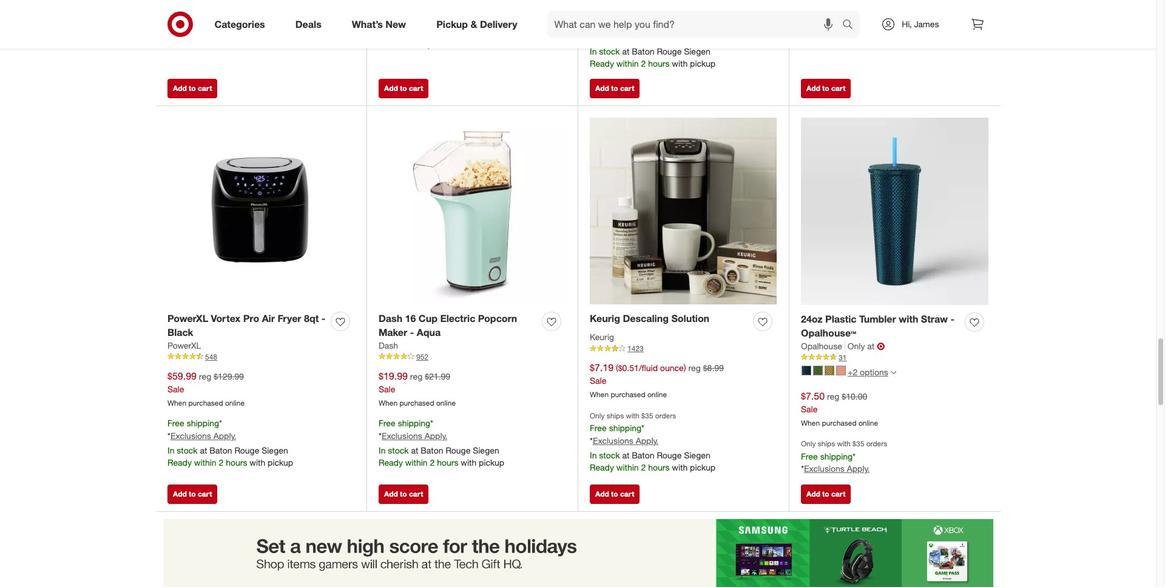 Task type: vqa. For each thing, say whether or not it's contained in the screenshot.
Add to cart 'Add'
no



Task type: describe. For each thing, give the bounding box(es) containing it.
online for dash 16 cup electric popcorn maker - aqua
[[436, 399, 456, 408]]

31
[[839, 353, 847, 362]]

purchased inside $7.19 ( $0.51 /fluid ounce ) reg $8.99 sale when purchased online
[[611, 390, 646, 399]]

advertisement region
[[156, 520, 1001, 588]]

24oz plastic tumbler with straw - opalhouse™
[[801, 313, 955, 339]]

all colors + 2 more colors image
[[891, 370, 896, 376]]

black
[[168, 326, 193, 339]]

24oz
[[801, 313, 823, 325]]

hi, james
[[902, 19, 939, 29]]

purchased for dash 16 cup electric popcorn maker - aqua
[[400, 399, 434, 408]]

opalhouse™
[[801, 327, 857, 339]]

orders for $7.19
[[655, 411, 676, 421]]

at inside opalhouse only at ¬
[[868, 341, 875, 351]]

baton inside only ships with $35 orders free shipping * * exclusions apply. in stock at  baton rouge siegen ready within 2 hours with pickup
[[632, 450, 655, 461]]

siegen inside only ships with $35 orders free shipping * * exclusions apply. in stock at  baton rouge siegen ready within 2 hours with pickup
[[684, 450, 711, 461]]

dash 16 cup electric popcorn maker - aqua
[[379, 313, 517, 339]]

ships for $7.19
[[607, 411, 624, 421]]

nearby
[[406, 39, 432, 49]]

$7.19 ( $0.51 /fluid ounce ) reg $8.99 sale when purchased online
[[590, 362, 724, 399]]

pickup & delivery link
[[426, 11, 533, 38]]

online for 24oz plastic tumbler with straw - opalhouse™
[[859, 419, 878, 428]]

all colors + 2 more colors element
[[891, 369, 896, 376]]

$35 for $7.50
[[853, 440, 865, 449]]

$10.00
[[842, 391, 868, 402]]

&
[[471, 18, 477, 30]]

(
[[616, 363, 618, 373]]

with inside only ships with $35 orders free shipping * * exclusions apply.
[[837, 440, 851, 449]]

dash link
[[379, 340, 398, 352]]

check nearby stores button
[[379, 38, 457, 50]]

sale for 24oz plastic tumbler with straw - opalhouse™
[[801, 404, 818, 414]]

$8.99
[[703, 363, 724, 373]]

* exclusions apply. not available at baton rouge siegen check nearby stores
[[379, 12, 518, 49]]

only for 24oz plastic tumbler with straw - opalhouse™
[[801, 440, 816, 449]]

only for keurig descaling solution
[[590, 411, 605, 421]]

only inside opalhouse only at ¬
[[848, 341, 865, 351]]

sale for dash 16 cup electric popcorn maker - aqua
[[379, 384, 395, 394]]

apply. inside only ships with $35 orders free shipping * * exclusions apply.
[[847, 464, 870, 474]]

iridescent gold image
[[825, 366, 835, 376]]

keurig link
[[590, 331, 614, 344]]

fryer
[[278, 313, 301, 325]]

keurig for keurig descaling solution
[[590, 313, 620, 325]]

baton inside the * exclusions apply. not available at baton rouge siegen check nearby stores
[[440, 26, 462, 37]]

+2 options
[[848, 367, 888, 377]]

at inside only ships with $35 orders free shipping * * exclusions apply. in stock at  baton rouge siegen ready within 2 hours with pickup
[[622, 450, 630, 461]]

952
[[416, 352, 429, 362]]

cup
[[419, 313, 438, 325]]

1423 link
[[590, 344, 777, 354]]

categories link
[[204, 11, 280, 38]]

2 inside only ships with $35 orders free shipping * * exclusions apply. in stock at  baton rouge siegen ready within 2 hours with pickup
[[641, 462, 646, 473]]

ready inside only ships with $35 orders free shipping * * exclusions apply. in stock at  baton rouge siegen ready within 2 hours with pickup
[[590, 462, 614, 473]]

rouge inside the * exclusions apply. not available at baton rouge siegen check nearby stores
[[465, 26, 489, 37]]

maker
[[379, 326, 407, 339]]

categories
[[215, 18, 265, 30]]

apply. inside only ships with $35 orders free shipping * * exclusions apply. in stock at  baton rouge siegen ready within 2 hours with pickup
[[636, 436, 659, 446]]

952 link
[[379, 352, 566, 363]]

31 link
[[801, 352, 989, 363]]

pickup
[[437, 18, 468, 30]]

$0.51
[[618, 363, 639, 373]]

0 horizontal spatial free shipping * * exclusions apply.
[[168, 19, 236, 42]]

when inside $7.19 ( $0.51 /fluid ounce ) reg $8.99 sale when purchased online
[[590, 390, 609, 399]]

¬
[[877, 340, 885, 352]]

)
[[684, 363, 686, 373]]

reg inside $7.19 ( $0.51 /fluid ounce ) reg $8.99 sale when purchased online
[[689, 363, 701, 373]]

deals link
[[285, 11, 337, 38]]

powerxl vortex pro air fryer 8qt - black
[[168, 313, 326, 339]]

deals
[[295, 18, 322, 30]]

keurig descaling solution
[[590, 313, 710, 325]]

opalhouse
[[801, 341, 842, 351]]

dash for dash
[[379, 340, 398, 351]]

$59.99 reg $129.99 sale when purchased online
[[168, 370, 245, 408]]

2 horizontal spatial free shipping * * exclusions apply. in stock at  baton rouge siegen ready within 2 hours with pickup
[[590, 19, 716, 68]]

$7.50
[[801, 390, 825, 402]]

$35 for $7.19
[[642, 411, 653, 421]]

1423
[[628, 344, 644, 353]]

exclusions inside the * exclusions apply. not available at baton rouge siegen check nearby stores
[[382, 12, 422, 22]]

purchased for powerxl vortex pro air fryer 8qt - black
[[188, 399, 223, 408]]

opalhouse link
[[801, 340, 845, 352]]

- for powerxl vortex pro air fryer 8qt - black
[[322, 313, 326, 325]]

in inside only ships with $35 orders free shipping * * exclusions apply. in stock at  baton rouge siegen ready within 2 hours with pickup
[[590, 450, 597, 461]]

popcorn
[[478, 313, 517, 325]]

16
[[405, 313, 416, 325]]

$19.99 reg $21.99 sale when purchased online
[[379, 370, 456, 408]]

within inside only ships with $35 orders free shipping * * exclusions apply. in stock at  baton rouge siegen ready within 2 hours with pickup
[[617, 462, 639, 473]]

electric
[[440, 313, 476, 325]]

+2 options button
[[796, 363, 902, 382]]

air
[[262, 313, 275, 325]]

keurig for keurig
[[590, 332, 614, 342]]

free inside only ships with $35 orders free shipping * * exclusions apply.
[[801, 451, 818, 462]]

aqua
[[417, 326, 441, 339]]

free shipping * * exclusions apply. in stock at  baton rouge siegen ready within 2 hours with pickup for powerxl vortex pro air fryer 8qt - black
[[168, 418, 293, 468]]

when for dash 16 cup electric popcorn maker - aqua
[[379, 399, 398, 408]]

powerxl vortex pro air fryer 8qt - black link
[[168, 312, 326, 340]]

ounce
[[660, 363, 684, 373]]

powerxl link
[[168, 340, 201, 352]]

descaling
[[623, 313, 669, 325]]



Task type: locate. For each thing, give the bounding box(es) containing it.
dash inside dash 16 cup electric popcorn maker - aqua
[[379, 313, 403, 325]]

reg right )
[[689, 363, 701, 373]]

search
[[837, 19, 866, 31]]

online inside $7.19 ( $0.51 /fluid ounce ) reg $8.99 sale when purchased online
[[648, 390, 667, 399]]

0 vertical spatial dash
[[379, 313, 403, 325]]

only inside only ships with $35 orders free shipping * * exclusions apply.
[[801, 440, 816, 449]]

dash for dash 16 cup electric popcorn maker - aqua
[[379, 313, 403, 325]]

1 vertical spatial dash
[[379, 340, 398, 351]]

pro
[[243, 313, 259, 325]]

keurig up $7.19
[[590, 332, 614, 342]]

1 horizontal spatial free shipping * * exclusions apply. in stock at  baton rouge siegen ready within 2 hours with pickup
[[379, 418, 504, 468]]

shipping inside only ships with $35 orders free shipping * * exclusions apply.
[[820, 451, 853, 462]]

only left ¬
[[848, 341, 865, 351]]

548 link
[[168, 352, 354, 363]]

vortex
[[211, 313, 240, 325]]

rouge inside only ships with $35 orders free shipping * * exclusions apply. in stock at  baton rouge siegen ready within 2 hours with pickup
[[657, 450, 682, 461]]

solution
[[672, 313, 710, 325]]

sale inside $7.50 reg $10.00 sale when purchased online
[[801, 404, 818, 414]]

when down $7.50
[[801, 419, 820, 428]]

$35 inside only ships with $35 orders free shipping * * exclusions apply.
[[853, 440, 865, 449]]

0 horizontal spatial free shipping * * exclusions apply. in stock at  baton rouge siegen ready within 2 hours with pickup
[[168, 418, 293, 468]]

$35 inside only ships with $35 orders free shipping * * exclusions apply. in stock at  baton rouge siegen ready within 2 hours with pickup
[[642, 411, 653, 421]]

online down /fluid on the bottom of page
[[648, 390, 667, 399]]

hours
[[648, 58, 670, 68], [226, 458, 247, 468], [437, 458, 459, 468], [648, 462, 670, 473]]

$7.19
[[590, 362, 614, 374]]

shipping inside only ships with $35 orders free shipping * * exclusions apply. in stock at  baton rouge siegen ready within 2 hours with pickup
[[609, 423, 642, 433]]

What can we help you find? suggestions appear below search field
[[547, 11, 846, 38]]

online down $10.00 at the right bottom of page
[[859, 419, 878, 428]]

1 vertical spatial $35
[[853, 440, 865, 449]]

$59.99
[[168, 370, 197, 382]]

with inside 24oz plastic tumbler with straw - opalhouse™
[[899, 313, 919, 325]]

1 vertical spatial keurig
[[590, 332, 614, 342]]

frosted intense jade image
[[813, 366, 823, 376]]

ships inside only ships with $35 orders free shipping * * exclusions apply. in stock at  baton rouge siegen ready within 2 hours with pickup
[[607, 411, 624, 421]]

ships for $7.50
[[818, 440, 835, 449]]

purchased for 24oz plastic tumbler with straw - opalhouse™
[[822, 419, 857, 428]]

when inside "$19.99 reg $21.99 sale when purchased online"
[[379, 399, 398, 408]]

orders down $7.19 ( $0.51 /fluid ounce ) reg $8.99 sale when purchased online in the bottom of the page
[[655, 411, 676, 421]]

- inside dash 16 cup electric popcorn maker - aqua
[[410, 326, 414, 339]]

orders inside only ships with $35 orders free shipping * * exclusions apply. in stock at  baton rouge siegen ready within 2 hours with pickup
[[655, 411, 676, 421]]

reg inside "$19.99 reg $21.99 sale when purchased online"
[[410, 371, 423, 382]]

tumbler
[[859, 313, 896, 325]]

powerxl inside powerxl vortex pro air fryer 8qt - black
[[168, 313, 208, 325]]

what's
[[352, 18, 383, 30]]

$129.99
[[214, 371, 244, 382]]

when inside $7.50 reg $10.00 sale when purchased online
[[801, 419, 820, 428]]

free shipping * * exclusions apply. in stock at  baton rouge siegen ready within 2 hours with pickup
[[590, 19, 716, 68], [168, 418, 293, 468], [379, 418, 504, 468]]

0 vertical spatial orders
[[655, 411, 676, 421]]

purchased
[[611, 390, 646, 399], [188, 399, 223, 408], [400, 399, 434, 408], [822, 419, 857, 428]]

only ships with $35 orders free shipping * * exclusions apply. in stock at  baton rouge siegen ready within 2 hours with pickup
[[590, 411, 716, 473]]

search button
[[837, 11, 866, 40]]

1 horizontal spatial ships
[[818, 440, 835, 449]]

orders for $7.50
[[867, 440, 888, 449]]

not
[[379, 26, 392, 37]]

online down $129.99
[[225, 399, 245, 408]]

when down $19.99
[[379, 399, 398, 408]]

exclusions inside only ships with $35 orders free shipping * * exclusions apply. in stock at  baton rouge siegen ready within 2 hours with pickup
[[593, 436, 634, 446]]

pickup
[[690, 58, 716, 68], [268, 458, 293, 468], [479, 458, 504, 468], [690, 462, 716, 473]]

24oz plastic tumbler with straw - opalhouse™ link
[[801, 313, 960, 340]]

$7.50 reg $10.00 sale when purchased online
[[801, 390, 878, 428]]

online down $21.99 in the left of the page
[[436, 399, 456, 408]]

siegen
[[492, 26, 518, 37], [684, 46, 711, 56], [262, 446, 288, 456], [473, 446, 499, 456], [684, 450, 711, 461]]

reg for powerxl vortex pro air fryer 8qt - black
[[199, 371, 211, 382]]

dash 16 cup electric popcorn maker - aqua link
[[379, 312, 537, 340]]

only down $7.19
[[590, 411, 605, 421]]

reg down 548
[[199, 371, 211, 382]]

sale inside "$19.99 reg $21.99 sale when purchased online"
[[379, 384, 395, 394]]

ready
[[590, 58, 614, 68], [168, 458, 192, 468], [379, 458, 403, 468], [590, 462, 614, 473]]

2 horizontal spatial only
[[848, 341, 865, 351]]

2 keurig from the top
[[590, 332, 614, 342]]

delivery
[[480, 18, 517, 30]]

new
[[386, 18, 406, 30]]

reg right $7.50
[[827, 391, 840, 402]]

* inside the * exclusions apply. not available at baton rouge siegen check nearby stores
[[379, 12, 382, 22]]

2 powerxl from the top
[[168, 340, 201, 351]]

at inside the * exclusions apply. not available at baton rouge siegen check nearby stores
[[430, 26, 437, 37]]

ships down (
[[607, 411, 624, 421]]

1 vertical spatial ships
[[818, 440, 835, 449]]

check
[[379, 39, 403, 49]]

-
[[322, 313, 326, 325], [951, 313, 955, 325], [410, 326, 414, 339]]

$19.99
[[379, 370, 408, 382]]

siegen inside the * exclusions apply. not available at baton rouge siegen check nearby stores
[[492, 26, 518, 37]]

purchased down $129.99
[[188, 399, 223, 408]]

online inside $59.99 reg $129.99 sale when purchased online
[[225, 399, 245, 408]]

plastic
[[826, 313, 857, 325]]

only ships with $35 orders free shipping * * exclusions apply.
[[801, 440, 888, 474]]

options
[[860, 367, 888, 377]]

powerxl for powerxl vortex pro air fryer 8qt - black
[[168, 313, 208, 325]]

1 powerxl from the top
[[168, 313, 208, 325]]

add
[[173, 84, 187, 93], [384, 84, 398, 93], [595, 84, 609, 93], [807, 84, 820, 93], [173, 490, 187, 499], [384, 490, 398, 499], [595, 490, 609, 499], [807, 490, 820, 499]]

1 keurig from the top
[[590, 313, 620, 325]]

- right 8qt at the left bottom
[[322, 313, 326, 325]]

online inside $7.50 reg $10.00 sale when purchased online
[[859, 419, 878, 428]]

purchased inside $59.99 reg $129.99 sale when purchased online
[[188, 399, 223, 408]]

0 vertical spatial only
[[848, 341, 865, 351]]

0 vertical spatial powerxl
[[168, 313, 208, 325]]

free inside only ships with $35 orders free shipping * * exclusions apply. in stock at  baton rouge siegen ready within 2 hours with pickup
[[590, 423, 607, 433]]

/fluid
[[639, 363, 658, 373]]

purchased inside "$19.99 reg $21.99 sale when purchased online"
[[400, 399, 434, 408]]

- inside powerxl vortex pro air fryer 8qt - black
[[322, 313, 326, 325]]

reg inside $59.99 reg $129.99 sale when purchased online
[[199, 371, 211, 382]]

$35 down $7.19 ( $0.51 /fluid ounce ) reg $8.99 sale when purchased online in the bottom of the page
[[642, 411, 653, 421]]

1 horizontal spatial -
[[410, 326, 414, 339]]

online
[[648, 390, 667, 399], [225, 399, 245, 408], [436, 399, 456, 408], [859, 419, 878, 428]]

when for 24oz plastic tumbler with straw - opalhouse™
[[801, 419, 820, 428]]

straw
[[921, 313, 948, 325]]

2 vertical spatial only
[[801, 440, 816, 449]]

1 horizontal spatial only
[[801, 440, 816, 449]]

- right straw
[[951, 313, 955, 325]]

free shipping * * exclusions apply. in stock at  baton rouge siegen ready within 2 hours with pickup for dash 16 cup electric popcorn maker - aqua
[[379, 418, 504, 468]]

apply. inside the * exclusions apply. not available at baton rouge siegen check nearby stores
[[425, 12, 448, 22]]

ships inside only ships with $35 orders free shipping * * exclusions apply.
[[818, 440, 835, 449]]

1 vertical spatial orders
[[867, 440, 888, 449]]

what's new
[[352, 18, 406, 30]]

stock
[[599, 46, 620, 56], [177, 446, 198, 456], [388, 446, 409, 456], [599, 450, 620, 461]]

sale for powerxl vortex pro air fryer 8qt - black
[[168, 384, 184, 394]]

+2
[[848, 367, 858, 377]]

keurig descaling solution link
[[590, 312, 710, 326]]

exclusions inside only ships with $35 orders free shipping * * exclusions apply.
[[804, 464, 845, 474]]

8qt
[[304, 313, 319, 325]]

24oz plastic tumbler with straw - opalhouse™ image
[[801, 118, 989, 306], [801, 118, 989, 306]]

dash up maker
[[379, 313, 403, 325]]

opalhouse only at ¬
[[801, 340, 885, 352]]

keurig up keurig link
[[590, 313, 620, 325]]

powerxl up black on the bottom of page
[[168, 313, 208, 325]]

2 horizontal spatial -
[[951, 313, 955, 325]]

purchased down $0.51
[[611, 390, 646, 399]]

pickup inside only ships with $35 orders free shipping * * exclusions apply. in stock at  baton rouge siegen ready within 2 hours with pickup
[[690, 462, 716, 473]]

0 vertical spatial $35
[[642, 411, 653, 421]]

rouge
[[465, 26, 489, 37], [657, 46, 682, 56], [235, 446, 259, 456], [446, 446, 471, 456], [657, 450, 682, 461]]

orders inside only ships with $35 orders free shipping * * exclusions apply.
[[867, 440, 888, 449]]

- for dash 16 cup electric popcorn maker - aqua
[[410, 326, 414, 339]]

1 vertical spatial only
[[590, 411, 605, 421]]

only
[[848, 341, 865, 351], [590, 411, 605, 421], [801, 440, 816, 449]]

what's new link
[[342, 11, 421, 38]]

shipping
[[187, 19, 219, 29], [609, 19, 642, 29], [820, 19, 853, 30], [187, 418, 219, 429], [398, 418, 430, 429], [609, 423, 642, 433], [820, 451, 853, 462]]

sale down $7.50
[[801, 404, 818, 414]]

- inside 24oz plastic tumbler with straw - opalhouse™
[[951, 313, 955, 325]]

to
[[189, 84, 196, 93], [400, 84, 407, 93], [611, 84, 618, 93], [823, 84, 830, 93], [189, 490, 196, 499], [400, 490, 407, 499], [611, 490, 618, 499], [823, 490, 830, 499]]

1 dash from the top
[[379, 313, 403, 325]]

548
[[205, 352, 217, 362]]

when down $59.99
[[168, 399, 186, 408]]

add to cart button
[[168, 79, 218, 98], [379, 79, 429, 98], [590, 79, 640, 98], [801, 79, 851, 98], [168, 485, 218, 504], [379, 485, 429, 504], [590, 485, 640, 504], [801, 485, 851, 504]]

purchased down $10.00 at the right bottom of page
[[822, 419, 857, 428]]

sale down $59.99
[[168, 384, 184, 394]]

only inside only ships with $35 orders free shipping * * exclusions apply. in stock at  baton rouge siegen ready within 2 hours with pickup
[[590, 411, 605, 421]]

when inside $59.99 reg $129.99 sale when purchased online
[[168, 399, 186, 408]]

hours inside only ships with $35 orders free shipping * * exclusions apply. in stock at  baton rouge siegen ready within 2 hours with pickup
[[648, 462, 670, 473]]

dash down maker
[[379, 340, 398, 351]]

exclusions
[[382, 12, 422, 22], [171, 31, 211, 42], [593, 31, 634, 42], [804, 32, 845, 42], [171, 431, 211, 441], [382, 431, 422, 441], [593, 436, 634, 446], [804, 464, 845, 474]]

when
[[590, 390, 609, 399], [168, 399, 186, 408], [379, 399, 398, 408], [801, 419, 820, 428]]

pickup & delivery
[[437, 18, 517, 30]]

when for powerxl vortex pro air fryer 8qt - black
[[168, 399, 186, 408]]

online for powerxl vortex pro air fryer 8qt - black
[[225, 399, 245, 408]]

clear cool melon image
[[836, 366, 846, 376]]

1 horizontal spatial orders
[[867, 440, 888, 449]]

available
[[395, 26, 428, 37]]

1 horizontal spatial $35
[[853, 440, 865, 449]]

only down $7.50 reg $10.00 sale when purchased online
[[801, 440, 816, 449]]

dash 16 cup electric popcorn maker - aqua image
[[379, 118, 566, 305], [379, 118, 566, 305]]

when down $7.19
[[590, 390, 609, 399]]

keurig
[[590, 313, 620, 325], [590, 332, 614, 342]]

reg down the 952
[[410, 371, 423, 382]]

2 dash from the top
[[379, 340, 398, 351]]

reg for 24oz plastic tumbler with straw - opalhouse™
[[827, 391, 840, 402]]

powerxl vortex pro air fryer 8qt - black image
[[168, 118, 354, 305], [168, 118, 354, 305]]

0 vertical spatial ships
[[607, 411, 624, 421]]

$35
[[642, 411, 653, 421], [853, 440, 865, 449]]

clear blue wave image
[[802, 366, 812, 376]]

2
[[641, 58, 646, 68], [219, 458, 224, 468], [430, 458, 435, 468], [641, 462, 646, 473]]

sale
[[590, 376, 607, 386], [168, 384, 184, 394], [379, 384, 395, 394], [801, 404, 818, 414]]

0 horizontal spatial -
[[322, 313, 326, 325]]

powerxl for powerxl
[[168, 340, 201, 351]]

free
[[168, 19, 184, 29], [590, 19, 607, 29], [801, 19, 818, 30], [168, 418, 184, 429], [379, 418, 396, 429], [590, 423, 607, 433], [801, 451, 818, 462]]

online inside "$19.99 reg $21.99 sale when purchased online"
[[436, 399, 456, 408]]

sale down $19.99
[[379, 384, 395, 394]]

1 vertical spatial powerxl
[[168, 340, 201, 351]]

stock inside only ships with $35 orders free shipping * * exclusions apply. in stock at  baton rouge siegen ready within 2 hours with pickup
[[599, 450, 620, 461]]

reg for dash 16 cup electric popcorn maker - aqua
[[410, 371, 423, 382]]

free shipping * * exclusions apply.
[[168, 19, 236, 42], [801, 19, 870, 42]]

1 horizontal spatial free shipping * * exclusions apply.
[[801, 19, 870, 42]]

with
[[672, 58, 688, 68], [899, 313, 919, 325], [626, 411, 640, 421], [837, 440, 851, 449], [250, 458, 265, 468], [461, 458, 477, 468], [672, 462, 688, 473]]

0 vertical spatial keurig
[[590, 313, 620, 325]]

james
[[914, 19, 939, 29]]

ships down $7.50 reg $10.00 sale when purchased online
[[818, 440, 835, 449]]

0 horizontal spatial $35
[[642, 411, 653, 421]]

ships
[[607, 411, 624, 421], [818, 440, 835, 449]]

stores
[[434, 39, 457, 49]]

keurig descaling solution image
[[590, 118, 777, 305], [590, 118, 777, 305]]

$21.99
[[425, 371, 450, 382]]

orders down $7.50 reg $10.00 sale when purchased online
[[867, 440, 888, 449]]

sale down $7.19
[[590, 376, 607, 386]]

purchased down $21.99 in the left of the page
[[400, 399, 434, 408]]

purchased inside $7.50 reg $10.00 sale when purchased online
[[822, 419, 857, 428]]

reg inside $7.50 reg $10.00 sale when purchased online
[[827, 391, 840, 402]]

0 horizontal spatial ships
[[607, 411, 624, 421]]

- down 16
[[410, 326, 414, 339]]

powerxl down black on the bottom of page
[[168, 340, 201, 351]]

powerxl
[[168, 313, 208, 325], [168, 340, 201, 351]]

$35 down $7.50 reg $10.00 sale when purchased online
[[853, 440, 865, 449]]

0 horizontal spatial orders
[[655, 411, 676, 421]]

sale inside $7.19 ( $0.51 /fluid ounce ) reg $8.99 sale when purchased online
[[590, 376, 607, 386]]

hi,
[[902, 19, 912, 29]]

sale inside $59.99 reg $129.99 sale when purchased online
[[168, 384, 184, 394]]

0 horizontal spatial only
[[590, 411, 605, 421]]



